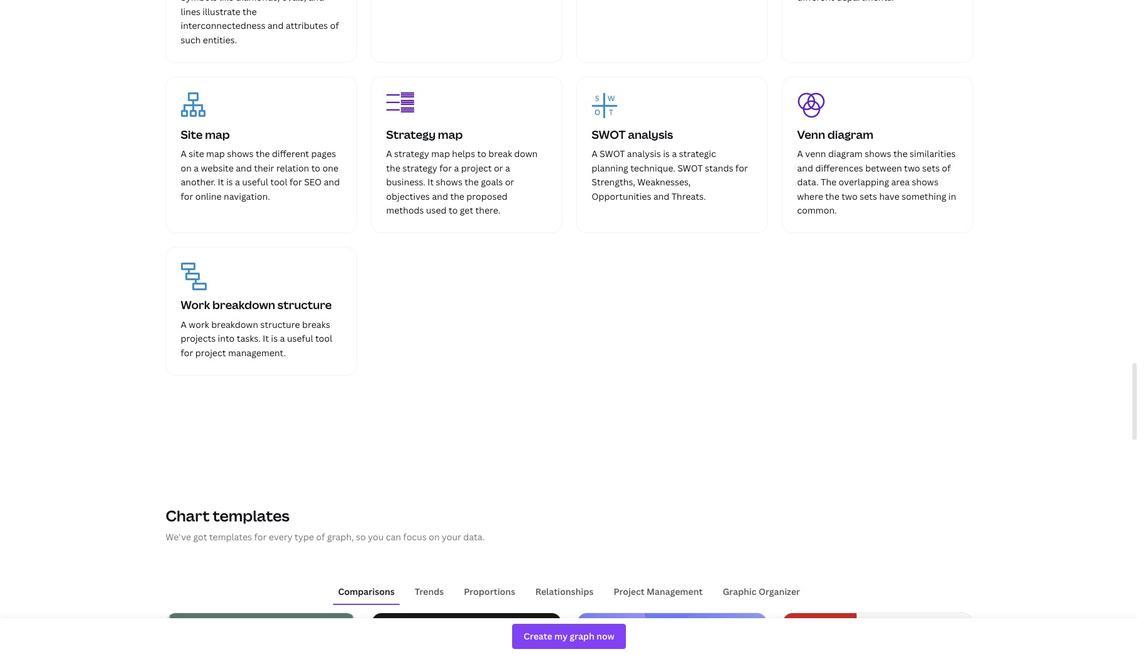 Task type: describe. For each thing, give the bounding box(es) containing it.
in
[[949, 190, 956, 202]]

useful inside site map a site map shows the different pages on a website and their relation to one another. it is a useful tool for seo and for online navigation.
[[242, 176, 268, 188]]

venn diagram image
[[797, 92, 825, 118]]

black white red asian japanese architecture presentation image
[[783, 613, 972, 654]]

breaks
[[302, 319, 330, 330]]

where
[[797, 190, 823, 202]]

1 vertical spatial sets
[[860, 190, 877, 202]]

management
[[647, 585, 703, 597]]

swot analysis image
[[592, 92, 617, 119]]

the up get
[[450, 190, 464, 202]]

get
[[460, 204, 473, 216]]

and inside swot analysis a swot analysis is a strategic planning technique. swot stands for strengths, weaknesses, opportunities and threats.
[[654, 190, 670, 202]]

project management
[[614, 585, 703, 597]]

comparisons
[[338, 585, 395, 597]]

a down break
[[505, 162, 510, 174]]

there.
[[476, 204, 500, 216]]

data. inside venn diagram a venn diagram shows the similarities and differences between two sets of data. the overlapping area shows where the two sets have something in common.
[[797, 176, 819, 188]]

another.
[[181, 176, 216, 188]]

and inside strategy map a strategy map helps to break down the strategy for a project or a business. it shows the goals or objectives and the proposed methods used to get there.
[[432, 190, 448, 202]]

and inside venn diagram a venn diagram shows the similarities and differences between two sets of data. the overlapping area shows where the two sets have something in common.
[[797, 162, 813, 174]]

online
[[195, 190, 222, 202]]

into
[[218, 333, 235, 345]]

so
[[356, 531, 366, 543]]

strategy
[[386, 127, 436, 142]]

proposed
[[467, 190, 508, 202]]

on inside chart templates we've got templates for every type of graph, so you can focus on your data.
[[429, 531, 440, 543]]

you
[[368, 531, 384, 543]]

1 vertical spatial two
[[842, 190, 858, 202]]

to inside site map a site map shows the different pages on a website and their relation to one another. it is a useful tool for seo and for online navigation.
[[311, 162, 320, 174]]

differences
[[815, 162, 863, 174]]

project inside strategy map a strategy map helps to break down the strategy for a project or a business. it shows the goals or objectives and the proposed methods used to get there.
[[461, 162, 492, 174]]

tool inside site map a site map shows the different pages on a website and their relation to one another. it is a useful tool for seo and for online navigation.
[[270, 176, 287, 188]]

goals
[[481, 176, 503, 188]]

it inside site map a site map shows the different pages on a website and their relation to one another. it is a useful tool for seo and for online navigation.
[[218, 176, 224, 188]]

2 horizontal spatial to
[[477, 148, 486, 160]]

chart templates we've got templates for every type of graph, so you can focus on your data.
[[166, 505, 485, 543]]

weaknesses,
[[638, 176, 691, 188]]

focus
[[403, 531, 427, 543]]

and down the "one"
[[324, 176, 340, 188]]

the up business.
[[386, 162, 400, 174]]

can
[[386, 531, 401, 543]]

work
[[189, 319, 209, 330]]

site map a site map shows the different pages on a website and their relation to one another. it is a useful tool for seo and for online navigation.
[[181, 127, 340, 202]]

1 vertical spatial templates
[[209, 531, 252, 543]]

trends
[[415, 585, 444, 597]]

area
[[891, 176, 910, 188]]

0 vertical spatial templates
[[213, 505, 290, 526]]

for inside swot analysis a swot analysis is a strategic planning technique. swot stands for strengths, weaknesses, opportunities and threats.
[[736, 162, 748, 174]]

of inside chart templates we've got templates for every type of graph, so you can focus on your data.
[[316, 531, 325, 543]]

trends button
[[410, 580, 449, 604]]

1 vertical spatial diagram
[[828, 148, 863, 160]]

the down the
[[825, 190, 840, 202]]

is inside swot analysis a swot analysis is a strategic planning technique. swot stands for strengths, weaknesses, opportunities and threats.
[[663, 148, 670, 160]]

0 vertical spatial diagram
[[828, 127, 874, 142]]

the left goals
[[465, 176, 479, 188]]

for down another.
[[181, 190, 193, 202]]

planning
[[592, 162, 628, 174]]

1 horizontal spatial or
[[505, 176, 514, 188]]

0 vertical spatial structure
[[278, 298, 332, 313]]

methods
[[386, 204, 424, 216]]

tasks.
[[237, 333, 261, 345]]

got
[[193, 531, 207, 543]]

1 horizontal spatial sets
[[922, 162, 940, 174]]

for down relation
[[290, 176, 302, 188]]

proportions button
[[459, 580, 520, 604]]

projects
[[181, 333, 216, 345]]

navigation.
[[224, 190, 270, 202]]

their
[[254, 162, 274, 174]]

1 vertical spatial analysis
[[627, 148, 661, 160]]

down
[[514, 148, 538, 160]]

work breakdown structure a work breakdown structure breaks projects into tasks. it is a useful tool for project management.
[[181, 298, 332, 359]]

the up between at right
[[894, 148, 908, 160]]

objectives
[[386, 190, 430, 202]]

venn diagram a venn diagram shows the similarities and differences between two sets of data. the overlapping area shows where the two sets have something in common.
[[797, 127, 956, 216]]

project inside work breakdown structure a work breakdown structure breaks projects into tasks. it is a useful tool for project management.
[[195, 347, 226, 359]]

between
[[865, 162, 902, 174]]

stands
[[705, 162, 733, 174]]

map left helps
[[431, 148, 450, 160]]

technique.
[[631, 162, 676, 174]]

venn
[[797, 127, 825, 142]]

one
[[323, 162, 339, 174]]

strategy map image
[[386, 92, 414, 113]]

site map image
[[181, 92, 205, 117]]

map right site
[[205, 127, 230, 142]]

we've
[[166, 531, 191, 543]]

is inside work breakdown structure a work breakdown structure breaks projects into tasks. it is a useful tool for project management.
[[271, 333, 278, 345]]

1 vertical spatial breakdown
[[211, 319, 258, 330]]

a down site
[[194, 162, 199, 174]]

comparisons button
[[333, 580, 400, 604]]

1 horizontal spatial two
[[904, 162, 920, 174]]

1 vertical spatial structure
[[260, 319, 300, 330]]

strengths,
[[592, 176, 635, 188]]

work breakdown structure image
[[181, 263, 206, 291]]

graphic
[[723, 585, 757, 597]]

site
[[189, 148, 204, 160]]

strategic
[[679, 148, 716, 160]]

1 vertical spatial swot
[[600, 148, 625, 160]]



Task type: vqa. For each thing, say whether or not it's contained in the screenshot.
leftmost use
no



Task type: locate. For each thing, give the bounding box(es) containing it.
is up technique.
[[663, 148, 670, 160]]

of down similarities
[[942, 162, 951, 174]]

of right type
[[316, 531, 325, 543]]

of inside venn diagram a venn diagram shows the similarities and differences between two sets of data. the overlapping area shows where the two sets have something in common.
[[942, 162, 951, 174]]

analysis
[[628, 127, 673, 142], [627, 148, 661, 160]]

proportions
[[464, 585, 515, 597]]

to left get
[[449, 204, 458, 216]]

tool down relation
[[270, 176, 287, 188]]

project down projects at the left bottom of the page
[[195, 347, 226, 359]]

0 vertical spatial analysis
[[628, 127, 673, 142]]

swot
[[592, 127, 626, 142], [600, 148, 625, 160], [678, 162, 703, 174]]

1 horizontal spatial to
[[449, 204, 458, 216]]

breakdown
[[212, 298, 275, 313], [211, 319, 258, 330]]

venn
[[805, 148, 826, 160]]

0 vertical spatial swot
[[592, 127, 626, 142]]

useful inside work breakdown structure a work breakdown structure breaks projects into tasks. it is a useful tool for project management.
[[287, 333, 313, 345]]

0 vertical spatial data.
[[797, 176, 819, 188]]

have
[[879, 190, 900, 202]]

map up helps
[[438, 127, 463, 142]]

1 vertical spatial on
[[429, 531, 440, 543]]

2 horizontal spatial is
[[663, 148, 670, 160]]

to up seo
[[311, 162, 320, 174]]

type
[[295, 531, 314, 543]]

map
[[205, 127, 230, 142], [438, 127, 463, 142], [206, 148, 225, 160], [431, 148, 450, 160]]

the
[[821, 176, 837, 188]]

is
[[663, 148, 670, 160], [226, 176, 233, 188], [271, 333, 278, 345]]

a up navigation.
[[235, 176, 240, 188]]

2 vertical spatial swot
[[678, 162, 703, 174]]

0 vertical spatial on
[[181, 162, 192, 174]]

a inside work breakdown structure a work breakdown structure breaks projects into tasks. it is a useful tool for project management.
[[181, 319, 187, 330]]

a
[[672, 148, 677, 160], [194, 162, 199, 174], [454, 162, 459, 174], [505, 162, 510, 174], [235, 176, 240, 188], [280, 333, 285, 345]]

it inside strategy map a strategy map helps to break down the strategy for a project or a business. it shows the goals or objectives and the proposed methods used to get there.
[[428, 176, 434, 188]]

green and black corporate comparison chart image
[[372, 613, 561, 654]]

a up planning
[[592, 148, 598, 160]]

swot down 'strategic' on the right top
[[678, 162, 703, 174]]

two
[[904, 162, 920, 174], [842, 190, 858, 202]]

1 vertical spatial tool
[[315, 333, 332, 345]]

1 horizontal spatial useful
[[287, 333, 313, 345]]

2 vertical spatial is
[[271, 333, 278, 345]]

it
[[218, 176, 224, 188], [428, 176, 434, 188], [263, 333, 269, 345]]

1 vertical spatial strategy
[[403, 162, 437, 174]]

0 vertical spatial of
[[942, 162, 951, 174]]

0 horizontal spatial data.
[[463, 531, 485, 543]]

2 vertical spatial to
[[449, 204, 458, 216]]

0 vertical spatial strategy
[[394, 148, 429, 160]]

2 horizontal spatial it
[[428, 176, 434, 188]]

a left site
[[181, 148, 187, 160]]

0 horizontal spatial project
[[195, 347, 226, 359]]

1 horizontal spatial is
[[271, 333, 278, 345]]

for inside chart templates we've got templates for every type of graph, so you can focus on your data.
[[254, 531, 267, 543]]

your
[[442, 531, 461, 543]]

structure up tasks.
[[260, 319, 300, 330]]

0 horizontal spatial of
[[316, 531, 325, 543]]

strategy up business.
[[403, 162, 437, 174]]

two down overlapping at the right of page
[[842, 190, 858, 202]]

and left the their
[[236, 162, 252, 174]]

a
[[181, 148, 187, 160], [386, 148, 392, 160], [592, 148, 598, 160], [797, 148, 803, 160], [181, 319, 187, 330]]

a up the 'management.'
[[280, 333, 285, 345]]

on inside site map a site map shows the different pages on a website and their relation to one another. it is a useful tool for seo and for online navigation.
[[181, 162, 192, 174]]

tool inside work breakdown structure a work breakdown structure breaks projects into tasks. it is a useful tool for project management.
[[315, 333, 332, 345]]

graph,
[[327, 531, 354, 543]]

and up used
[[432, 190, 448, 202]]

pink and violet neon gradient creative presentation image
[[577, 613, 766, 654]]

is down website
[[226, 176, 233, 188]]

1 vertical spatial is
[[226, 176, 233, 188]]

on left your
[[429, 531, 440, 543]]

threats.
[[672, 190, 706, 202]]

1 vertical spatial data.
[[463, 531, 485, 543]]

data.
[[797, 176, 819, 188], [463, 531, 485, 543]]

templates up every
[[213, 505, 290, 526]]

data. up where
[[797, 176, 819, 188]]

a left work
[[181, 319, 187, 330]]

the inside site map a site map shows the different pages on a website and their relation to one another. it is a useful tool for seo and for online navigation.
[[256, 148, 270, 160]]

business.
[[386, 176, 425, 188]]

a inside venn diagram a venn diagram shows the similarities and differences between two sets of data. the overlapping area shows where the two sets have something in common.
[[797, 148, 803, 160]]

different
[[272, 148, 309, 160]]

overlapping
[[839, 176, 889, 188]]

project
[[614, 585, 645, 597]]

project down helps
[[461, 162, 492, 174]]

seo
[[304, 176, 322, 188]]

sets
[[922, 162, 940, 174], [860, 190, 877, 202]]

common.
[[797, 204, 837, 216]]

shows inside strategy map a strategy map helps to break down the strategy for a project or a business. it shows the goals or objectives and the proposed methods used to get there.
[[436, 176, 463, 188]]

a inside swot analysis a swot analysis is a strategic planning technique. swot stands for strengths, weaknesses, opportunities and threats.
[[592, 148, 598, 160]]

sets down similarities
[[922, 162, 940, 174]]

diagram
[[828, 127, 874, 142], [828, 148, 863, 160]]

two up area
[[904, 162, 920, 174]]

organizer
[[759, 585, 800, 597]]

something
[[902, 190, 946, 202]]

work
[[181, 298, 210, 313]]

a for swot
[[592, 148, 598, 160]]

0 horizontal spatial two
[[842, 190, 858, 202]]

0 vertical spatial project
[[461, 162, 492, 174]]

0 horizontal spatial on
[[181, 162, 192, 174]]

a inside swot analysis a swot analysis is a strategic planning technique. swot stands for strengths, weaknesses, opportunities and threats.
[[672, 148, 677, 160]]

relation
[[276, 162, 309, 174]]

0 vertical spatial sets
[[922, 162, 940, 174]]

tool
[[270, 176, 287, 188], [315, 333, 332, 345]]

0 vertical spatial to
[[477, 148, 486, 160]]

a left venn
[[797, 148, 803, 160]]

for inside strategy map a strategy map helps to break down the strategy for a project or a business. it shows the goals or objectives and the proposed methods used to get there.
[[440, 162, 452, 174]]

breakdown up tasks.
[[212, 298, 275, 313]]

structure
[[278, 298, 332, 313], [260, 319, 300, 330]]

a down strategy
[[386, 148, 392, 160]]

strategy map a strategy map helps to break down the strategy for a project or a business. it shows the goals or objectives and the proposed methods used to get there.
[[386, 127, 538, 216]]

a for strategy
[[386, 148, 392, 160]]

corporate presentation image
[[166, 613, 355, 654]]

and down weaknesses, at right
[[654, 190, 670, 202]]

a for venn
[[797, 148, 803, 160]]

helps
[[452, 148, 475, 160]]

is up the 'management.'
[[271, 333, 278, 345]]

site
[[181, 127, 203, 142]]

sets down overlapping at the right of page
[[860, 190, 877, 202]]

1 horizontal spatial on
[[429, 531, 440, 543]]

the
[[256, 148, 270, 160], [894, 148, 908, 160], [386, 162, 400, 174], [465, 176, 479, 188], [450, 190, 464, 202], [825, 190, 840, 202]]

chart
[[166, 505, 210, 526]]

shows up something
[[912, 176, 939, 188]]

1 vertical spatial to
[[311, 162, 320, 174]]

1 horizontal spatial project
[[461, 162, 492, 174]]

a left 'strategic' on the right top
[[672, 148, 677, 160]]

swot analysis a swot analysis is a strategic planning technique. swot stands for strengths, weaknesses, opportunities and threats.
[[592, 127, 748, 202]]

0 vertical spatial breakdown
[[212, 298, 275, 313]]

project
[[461, 162, 492, 174], [195, 347, 226, 359]]

it right business.
[[428, 176, 434, 188]]

for right stands
[[736, 162, 748, 174]]

0 vertical spatial is
[[663, 148, 670, 160]]

graphic organizer
[[723, 585, 800, 597]]

website
[[201, 162, 234, 174]]

a for site
[[181, 148, 187, 160]]

1 horizontal spatial it
[[263, 333, 269, 345]]

0 horizontal spatial tool
[[270, 176, 287, 188]]

similarities
[[910, 148, 956, 160]]

project management button
[[609, 580, 708, 604]]

it inside work breakdown structure a work breakdown structure breaks projects into tasks. it is a useful tool for project management.
[[263, 333, 269, 345]]

shows up between at right
[[865, 148, 891, 160]]

swot down "swot analysis" image
[[592, 127, 626, 142]]

0 horizontal spatial or
[[494, 162, 503, 174]]

0 horizontal spatial sets
[[860, 190, 877, 202]]

it up the 'management.'
[[263, 333, 269, 345]]

map up website
[[206, 148, 225, 160]]

useful down breaks
[[287, 333, 313, 345]]

on
[[181, 162, 192, 174], [429, 531, 440, 543]]

a inside strategy map a strategy map helps to break down the strategy for a project or a business. it shows the goals or objectives and the proposed methods used to get there.
[[386, 148, 392, 160]]

a down helps
[[454, 162, 459, 174]]

templates right the got
[[209, 531, 252, 543]]

shows inside site map a site map shows the different pages on a website and their relation to one another. it is a useful tool for seo and for online navigation.
[[227, 148, 254, 160]]

1 vertical spatial useful
[[287, 333, 313, 345]]

strategy down strategy
[[394, 148, 429, 160]]

to
[[477, 148, 486, 160], [311, 162, 320, 174], [449, 204, 458, 216]]

a inside work breakdown structure a work breakdown structure breaks projects into tasks. it is a useful tool for project management.
[[280, 333, 285, 345]]

it down website
[[218, 176, 224, 188]]

opportunities
[[592, 190, 651, 202]]

break
[[489, 148, 512, 160]]

every
[[269, 531, 293, 543]]

for down projects at the left bottom of the page
[[181, 347, 193, 359]]

0 vertical spatial tool
[[270, 176, 287, 188]]

swot up planning
[[600, 148, 625, 160]]

data. right your
[[463, 531, 485, 543]]

0 horizontal spatial useful
[[242, 176, 268, 188]]

pages
[[311, 148, 336, 160]]

the up the their
[[256, 148, 270, 160]]

a inside site map a site map shows the different pages on a website and their relation to one another. it is a useful tool for seo and for online navigation.
[[181, 148, 187, 160]]

1 horizontal spatial tool
[[315, 333, 332, 345]]

0 vertical spatial useful
[[242, 176, 268, 188]]

shows up website
[[227, 148, 254, 160]]

management.
[[228, 347, 286, 359]]

on down site
[[181, 162, 192, 174]]

0 vertical spatial or
[[494, 162, 503, 174]]

or right goals
[[505, 176, 514, 188]]

0 horizontal spatial it
[[218, 176, 224, 188]]

shows up used
[[436, 176, 463, 188]]

is inside site map a site map shows the different pages on a website and their relation to one another. it is a useful tool for seo and for online navigation.
[[226, 176, 233, 188]]

1 horizontal spatial of
[[942, 162, 951, 174]]

relationships
[[536, 585, 594, 597]]

relationships button
[[531, 580, 599, 604]]

1 vertical spatial project
[[195, 347, 226, 359]]

for inside work breakdown structure a work breakdown structure breaks projects into tasks. it is a useful tool for project management.
[[181, 347, 193, 359]]

1 vertical spatial of
[[316, 531, 325, 543]]

0 horizontal spatial to
[[311, 162, 320, 174]]

for up used
[[440, 162, 452, 174]]

0 vertical spatial two
[[904, 162, 920, 174]]

for left every
[[254, 531, 267, 543]]

or down break
[[494, 162, 503, 174]]

1 vertical spatial or
[[505, 176, 514, 188]]

useful up navigation.
[[242, 176, 268, 188]]

structure up breaks
[[278, 298, 332, 313]]

to right helps
[[477, 148, 486, 160]]

and down venn
[[797, 162, 813, 174]]

tool down breaks
[[315, 333, 332, 345]]

used
[[426, 204, 447, 216]]

graphic organizer button
[[718, 580, 805, 604]]

or
[[494, 162, 503, 174], [505, 176, 514, 188]]

1 horizontal spatial data.
[[797, 176, 819, 188]]

strategy
[[394, 148, 429, 160], [403, 162, 437, 174]]

data. inside chart templates we've got templates for every type of graph, so you can focus on your data.
[[463, 531, 485, 543]]

0 horizontal spatial is
[[226, 176, 233, 188]]

useful
[[242, 176, 268, 188], [287, 333, 313, 345]]

breakdown up into
[[211, 319, 258, 330]]



